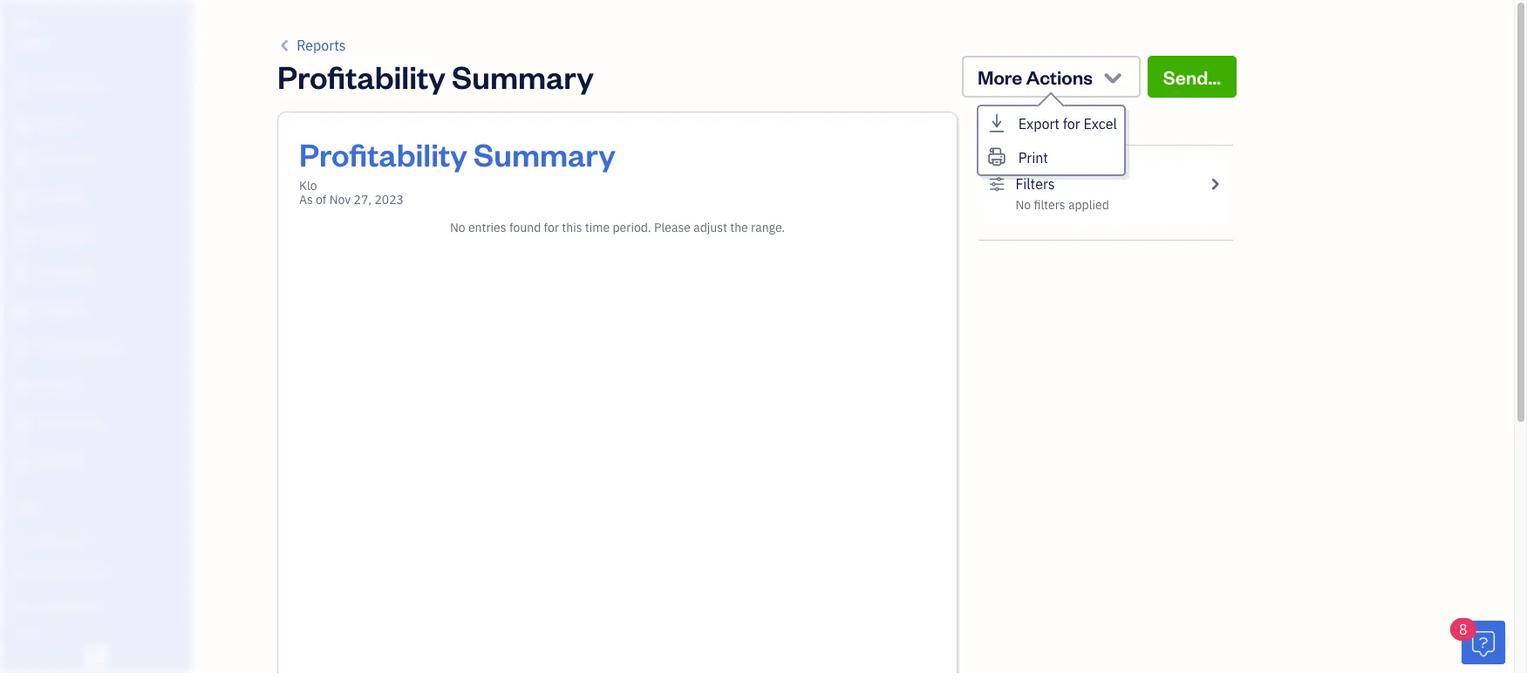 Task type: locate. For each thing, give the bounding box(es) containing it.
settings up the print
[[979, 112, 1051, 136]]

summary for profitability summary klo as of nov 27, 2023
[[474, 133, 616, 174]]

export for excel
[[1019, 115, 1117, 133]]

bank connections link
[[4, 591, 187, 621]]

27,
[[354, 192, 372, 208]]

export
[[1019, 115, 1060, 133]]

0 vertical spatial settings
[[979, 112, 1051, 136]]

1 horizontal spatial no
[[1016, 197, 1031, 213]]

profitability
[[277, 56, 446, 97], [299, 133, 468, 174]]

for left excel
[[1063, 115, 1081, 133]]

filters
[[1016, 175, 1055, 193]]

0 horizontal spatial no
[[450, 220, 466, 236]]

range.
[[751, 220, 785, 236]]

and
[[42, 566, 61, 580]]

profitability down the reports
[[277, 56, 446, 97]]

the
[[730, 220, 748, 236]]

of
[[316, 192, 327, 208]]

0 vertical spatial for
[[1063, 115, 1081, 133]]

0 vertical spatial no
[[1016, 197, 1031, 213]]

reports button
[[277, 35, 346, 56]]

nov
[[330, 192, 351, 208]]

summary inside profitability summary klo as of nov 27, 2023
[[474, 133, 616, 174]]

0 horizontal spatial klo
[[14, 16, 33, 32]]

settings link
[[4, 623, 187, 653]]

project image
[[11, 303, 32, 320]]

1 vertical spatial summary
[[474, 133, 616, 174]]

klo up owner
[[14, 16, 33, 32]]

no
[[1016, 197, 1031, 213], [450, 220, 466, 236]]

for left this
[[544, 220, 559, 236]]

profitability up 2023
[[299, 133, 468, 174]]

this
[[562, 220, 582, 236]]

bank
[[13, 598, 38, 612]]

print button
[[979, 140, 1124, 174]]

no left entries
[[450, 220, 466, 236]]

client image
[[11, 115, 32, 133]]

2023
[[375, 192, 404, 208]]

actions
[[1026, 65, 1093, 89]]

klo inside profitability summary klo as of nov 27, 2023
[[299, 178, 317, 194]]

bank connections
[[13, 598, 102, 612]]

settings
[[979, 112, 1051, 136], [13, 631, 53, 645]]

1 horizontal spatial klo
[[299, 178, 317, 194]]

0 vertical spatial profitability
[[277, 56, 446, 97]]

period.
[[613, 220, 651, 236]]

klo left "nov"
[[299, 178, 317, 194]]

1 vertical spatial for
[[544, 220, 559, 236]]

no down filters
[[1016, 197, 1031, 213]]

0 horizontal spatial settings
[[13, 631, 53, 645]]

1 horizontal spatial for
[[1063, 115, 1081, 133]]

1 vertical spatial settings
[[13, 631, 53, 645]]

profitability inside profitability summary klo as of nov 27, 2023
[[299, 133, 468, 174]]

1 vertical spatial profitability
[[299, 133, 468, 174]]

settings image
[[989, 174, 1005, 195]]

money image
[[11, 378, 32, 395]]

apps link
[[4, 494, 187, 524]]

connections
[[40, 598, 102, 612]]

for
[[1063, 115, 1081, 133], [544, 220, 559, 236]]

as
[[299, 192, 313, 208]]

print
[[1019, 149, 1049, 167]]

main element
[[0, 0, 249, 674]]

excel
[[1084, 115, 1117, 133]]

0 vertical spatial summary
[[452, 56, 594, 97]]

0 vertical spatial klo
[[14, 16, 33, 32]]

report image
[[11, 453, 32, 470]]

items and services link
[[4, 558, 187, 589]]

1 vertical spatial klo
[[299, 178, 317, 194]]

services
[[63, 566, 105, 580]]

payment image
[[11, 228, 32, 245]]

adjust
[[694, 220, 728, 236]]

summary
[[452, 56, 594, 97], [474, 133, 616, 174]]

klo
[[14, 16, 33, 32], [299, 178, 317, 194]]

dashboard image
[[11, 78, 32, 95]]

klo owner
[[14, 16, 49, 49]]

settings down bank at the bottom of the page
[[13, 631, 53, 645]]

no for no filters applied
[[1016, 197, 1031, 213]]

more
[[978, 65, 1023, 89]]

1 vertical spatial no
[[450, 220, 466, 236]]

time
[[585, 220, 610, 236]]



Task type: describe. For each thing, give the bounding box(es) containing it.
send… button
[[1148, 56, 1237, 98]]

no for no entries found for this time period. please adjust the range.
[[450, 220, 466, 236]]

found
[[509, 220, 541, 236]]

items
[[13, 566, 40, 580]]

no entries found for this time period. please adjust the range.
[[450, 220, 785, 236]]

expense image
[[11, 265, 32, 283]]

1 horizontal spatial settings
[[979, 112, 1051, 136]]

owner
[[14, 35, 49, 49]]

members
[[43, 534, 89, 548]]

no filters applied
[[1016, 197, 1110, 213]]

more actions button
[[962, 56, 1141, 98]]

filters
[[1034, 197, 1066, 213]]

for inside 'export for excel' button
[[1063, 115, 1081, 133]]

freshbooks image
[[82, 646, 110, 667]]

8
[[1460, 621, 1468, 639]]

team members link
[[4, 526, 187, 557]]

8 button
[[1451, 619, 1506, 665]]

profitability summary
[[277, 56, 594, 97]]

chevronright image
[[1207, 174, 1223, 195]]

settings inside "link"
[[13, 631, 53, 645]]

entries
[[468, 220, 507, 236]]

0 horizontal spatial for
[[544, 220, 559, 236]]

applied
[[1069, 197, 1110, 213]]

profitability for profitability summary
[[277, 56, 446, 97]]

more actions
[[978, 65, 1093, 89]]

please
[[654, 220, 691, 236]]

reports
[[297, 37, 346, 54]]

chevrondown image
[[1101, 65, 1125, 89]]

apps
[[13, 502, 39, 516]]

send…
[[1164, 65, 1221, 89]]

klo inside klo owner
[[14, 16, 33, 32]]

team
[[13, 534, 41, 548]]

chevronleft image
[[277, 35, 293, 56]]

team members
[[13, 534, 89, 548]]

export for excel button
[[979, 106, 1124, 140]]

chart image
[[11, 415, 32, 433]]

timer image
[[11, 340, 32, 358]]

summary for profitability summary
[[452, 56, 594, 97]]

invoice image
[[11, 190, 32, 208]]

items and services
[[13, 566, 105, 580]]

resource center badge image
[[1462, 621, 1506, 665]]

estimate image
[[11, 153, 32, 170]]

profitability for profitability summary klo as of nov 27, 2023
[[299, 133, 468, 174]]

profitability summary klo as of nov 27, 2023
[[299, 133, 616, 208]]



Task type: vqa. For each thing, say whether or not it's contained in the screenshot.
"Filters"
yes



